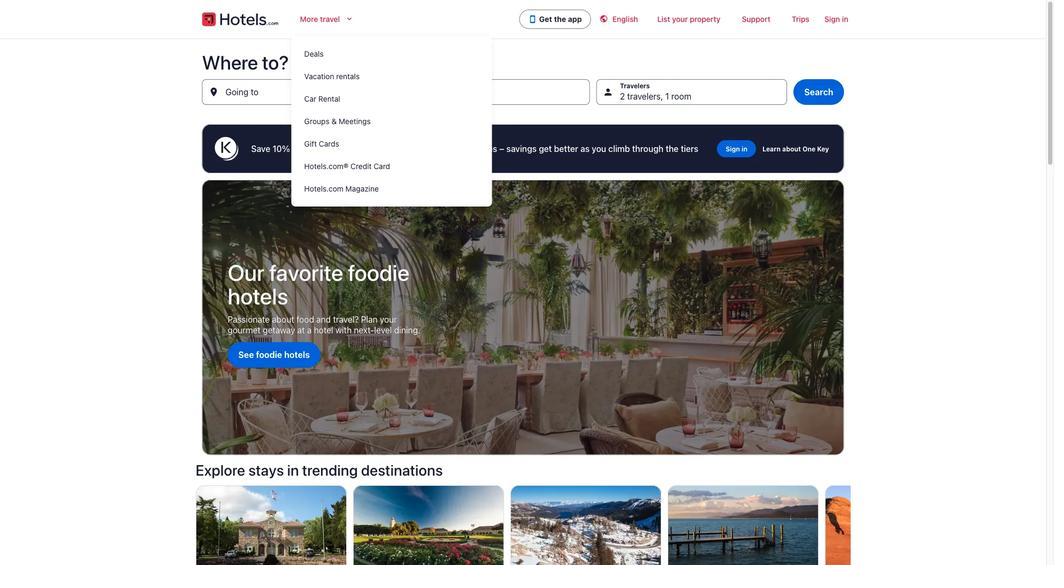 Task type: vqa. For each thing, say whether or not it's contained in the screenshot.
Hotels.Com® Credit Card at left top
yes



Task type: locate. For each thing, give the bounding box(es) containing it.
your
[[673, 15, 688, 24], [380, 315, 397, 325]]

sign left learn
[[726, 145, 741, 153]]

the inside our favorite foodie hotels main content
[[666, 144, 679, 154]]

or
[[292, 144, 301, 154]]

1 vertical spatial sign
[[726, 145, 741, 153]]

2 vertical spatial in
[[287, 461, 299, 479]]

trips
[[792, 15, 810, 24]]

0 vertical spatial sign
[[825, 15, 841, 24]]

hotels inside the our favorite foodie hotels passionate about food and travel? plan your gourmet getaway at a hotel with next-level dining.
[[228, 283, 288, 309]]

sign right trips
[[825, 15, 841, 24]]

hotels up passionate at left
[[228, 283, 288, 309]]

sign in right trips
[[825, 15, 849, 24]]

sign in left learn
[[726, 145, 748, 153]]

about left one
[[783, 145, 802, 153]]

a
[[307, 325, 312, 336]]

0 vertical spatial hotels
[[392, 144, 416, 154]]

car rental link
[[292, 88, 492, 110]]

0 horizontal spatial sign
[[726, 145, 741, 153]]

magazine
[[346, 184, 379, 193]]

1 horizontal spatial about
[[783, 145, 802, 153]]

learn about one key
[[763, 145, 830, 153]]

travel
[[320, 15, 340, 24]]

dine under a verdant mosaic of plant life in the city. image
[[202, 180, 845, 455]]

and
[[317, 315, 331, 325]]

0 horizontal spatial with
[[336, 325, 352, 336]]

sign inside our favorite foodie hotels main content
[[726, 145, 741, 153]]

0 horizontal spatial sign in
[[726, 145, 748, 153]]

0 vertical spatial your
[[673, 15, 688, 24]]

0 vertical spatial in
[[843, 15, 849, 24]]

more travel
[[300, 15, 340, 24]]

in left learn
[[742, 145, 748, 153]]

hotels logo image
[[202, 11, 279, 28]]

with
[[419, 144, 435, 154], [336, 325, 352, 336]]

key
[[818, 145, 830, 153]]

support link
[[732, 9, 782, 30]]

with down travel?
[[336, 325, 352, 336]]

get the app link
[[520, 10, 591, 29]]

1 vertical spatial the
[[666, 144, 679, 154]]

better
[[554, 144, 579, 154]]

sign in inside our favorite foodie hotels main content
[[726, 145, 748, 153]]

2 horizontal spatial in
[[843, 15, 849, 24]]

sign in inside dropdown button
[[825, 15, 849, 24]]

credit
[[351, 162, 372, 171]]

with left member
[[419, 144, 435, 154]]

with inside the our favorite foodie hotels passionate about food and travel? plan your gourmet getaway at a hotel with next-level dining.
[[336, 325, 352, 336]]

1 horizontal spatial sign
[[825, 15, 841, 24]]

10%
[[273, 144, 290, 154]]

1 vertical spatial in
[[742, 145, 748, 153]]

hotel
[[314, 325, 333, 336]]

1 horizontal spatial in
[[742, 145, 748, 153]]

about
[[783, 145, 802, 153], [272, 315, 294, 325]]

in for sign in link
[[742, 145, 748, 153]]

2 vertical spatial hotels
[[284, 350, 310, 360]]

sign for sign in link
[[726, 145, 741, 153]]

list
[[658, 15, 671, 24]]

0 vertical spatial with
[[419, 144, 435, 154]]

groups & meetings link
[[292, 110, 492, 133]]

foodie
[[348, 259, 410, 286], [256, 350, 282, 360]]

0 horizontal spatial your
[[380, 315, 397, 325]]

your up level
[[380, 315, 397, 325]]

1 horizontal spatial foodie
[[348, 259, 410, 286]]

0 vertical spatial sign in
[[825, 15, 849, 24]]

the left tiers
[[666, 144, 679, 154]]

getaway
[[263, 325, 295, 336]]

the
[[554, 15, 567, 24], [666, 144, 679, 154]]

0 horizontal spatial about
[[272, 315, 294, 325]]

climb
[[609, 144, 630, 154]]

in for sign in dropdown button
[[843, 15, 849, 24]]

car
[[305, 95, 317, 103]]

in inside sign in dropdown button
[[843, 15, 849, 24]]

in
[[843, 15, 849, 24], [742, 145, 748, 153], [287, 461, 299, 479]]

tiers
[[681, 144, 699, 154]]

small image
[[600, 14, 609, 23]]

as
[[581, 144, 590, 154]]

1 vertical spatial with
[[336, 325, 352, 336]]

save
[[251, 144, 271, 154]]

foodie up the plan
[[348, 259, 410, 286]]

1 vertical spatial sign in
[[726, 145, 748, 153]]

about up getaway
[[272, 315, 294, 325]]

1 vertical spatial hotels
[[228, 283, 288, 309]]

english button
[[591, 9, 647, 30]]

0 vertical spatial about
[[783, 145, 802, 153]]

1 horizontal spatial sign in
[[825, 15, 849, 24]]

hotels
[[392, 144, 416, 154], [228, 283, 288, 309], [284, 350, 310, 360]]

the right get
[[554, 15, 567, 24]]

get
[[540, 15, 553, 24]]

0 horizontal spatial in
[[287, 461, 299, 479]]

hotels up hotels.com® credit card link
[[392, 144, 416, 154]]

level
[[375, 325, 392, 336]]

our
[[228, 259, 265, 286]]

in right "stays"
[[287, 461, 299, 479]]

2 travelers, 1 room
[[620, 91, 692, 101]]

to?
[[262, 51, 289, 73]]

search button
[[794, 79, 845, 105]]

hotels.com
[[305, 184, 344, 193]]

prices
[[473, 144, 498, 154]]

room
[[672, 91, 692, 101]]

in inside sign in link
[[742, 145, 748, 153]]

see foodie hotels
[[239, 350, 310, 360]]

see
[[239, 350, 254, 360]]

foodie right "see"
[[256, 350, 282, 360]]

0 vertical spatial the
[[554, 15, 567, 24]]

your inside the our favorite foodie hotels passionate about food and travel? plan your gourmet getaway at a hotel with next-level dining.
[[380, 315, 397, 325]]

our favorite foodie hotels passionate about food and travel? plan your gourmet getaway at a hotel with next-level dining.
[[228, 259, 421, 336]]

sign inside dropdown button
[[825, 15, 841, 24]]

hotels inside see foodie hotels link
[[284, 350, 310, 360]]

travel?
[[333, 315, 359, 325]]

1 vertical spatial about
[[272, 315, 294, 325]]

where to?
[[202, 51, 289, 73]]

where
[[202, 51, 258, 73]]

1 vertical spatial foodie
[[256, 350, 282, 360]]

your right list
[[673, 15, 688, 24]]

1 horizontal spatial the
[[666, 144, 679, 154]]

in right trips
[[843, 15, 849, 24]]

1 vertical spatial your
[[380, 315, 397, 325]]

sign
[[825, 15, 841, 24], [726, 145, 741, 153]]

hotels down 'at'
[[284, 350, 310, 360]]

hotels.com magazine
[[305, 184, 379, 193]]

more
[[303, 144, 323, 154]]

food
[[297, 315, 314, 325]]

groups & meetings
[[305, 117, 371, 126]]

property
[[690, 15, 721, 24]]

–
[[500, 144, 505, 154]]

0 vertical spatial foodie
[[348, 259, 410, 286]]

vacation rentals link
[[292, 65, 492, 88]]

0 horizontal spatial foodie
[[256, 350, 282, 360]]



Task type: describe. For each thing, give the bounding box(es) containing it.
one
[[803, 145, 816, 153]]

over
[[338, 144, 355, 154]]

gift cards link
[[292, 133, 492, 155]]

list your property link
[[647, 9, 732, 30]]

sign in link
[[718, 140, 757, 157]]

download the app button image
[[529, 15, 537, 24]]

get
[[539, 144, 552, 154]]

deals
[[305, 50, 324, 58]]

vacation
[[305, 72, 334, 81]]

see foodie hotels link
[[228, 342, 321, 368]]

2 travelers, 1 room button
[[597, 79, 788, 105]]

travelers,
[[628, 91, 664, 101]]

gift
[[305, 139, 317, 148]]

hotels.com® credit card link
[[292, 155, 492, 178]]

savings
[[507, 144, 537, 154]]

trips link
[[782, 9, 821, 30]]

learn about one key link
[[761, 140, 832, 157]]

passionate
[[228, 315, 270, 325]]

plan
[[361, 315, 378, 325]]

more travel button
[[292, 9, 363, 30]]

rental
[[319, 95, 340, 103]]

dining.
[[394, 325, 421, 336]]

next-
[[354, 325, 375, 336]]

card
[[374, 162, 390, 171]]

through
[[633, 144, 664, 154]]

sign in for sign in link
[[726, 145, 748, 153]]

cards
[[319, 139, 339, 148]]

hotels.com® credit card
[[305, 162, 390, 171]]

show next card image
[[845, 539, 858, 552]]

member
[[438, 144, 471, 154]]

0 horizontal spatial the
[[554, 15, 567, 24]]

1 horizontal spatial with
[[419, 144, 435, 154]]

list your property
[[658, 15, 721, 24]]

about inside the our favorite foodie hotels passionate about food and travel? plan your gourmet getaway at a hotel with next-level dining.
[[272, 315, 294, 325]]

gourmet
[[228, 325, 261, 336]]

vacation rentals
[[305, 72, 360, 81]]

learn
[[763, 145, 781, 153]]

hotels.com magazine link
[[292, 178, 492, 200]]

gift cards
[[305, 139, 339, 148]]

destinations
[[361, 461, 443, 479]]

foodie inside the our favorite foodie hotels passionate about food and travel? plan your gourmet getaway at a hotel with next-level dining.
[[348, 259, 410, 286]]

our favorite foodie hotels main content
[[0, 39, 1047, 565]]

favorite
[[269, 259, 344, 286]]

support
[[742, 15, 771, 24]]

sign in for sign in dropdown button
[[825, 15, 849, 24]]

stays
[[249, 461, 284, 479]]

groups
[[305, 117, 330, 126]]

get the app
[[540, 15, 582, 24]]

meetings
[[339, 117, 371, 126]]

&
[[332, 117, 337, 126]]

on
[[325, 144, 335, 154]]

100,000
[[357, 144, 390, 154]]

rentals
[[336, 72, 360, 81]]

save 10% or more on over 100,000 hotels with member prices – savings get better as you climb through the tiers
[[251, 144, 699, 154]]

more
[[300, 15, 318, 24]]

search
[[805, 87, 834, 97]]

you
[[592, 144, 607, 154]]

sign in button
[[821, 9, 853, 30]]

sign for sign in dropdown button
[[825, 15, 841, 24]]

show previous card image
[[189, 539, 202, 552]]

app
[[568, 15, 582, 24]]

at
[[298, 325, 305, 336]]

1
[[666, 91, 670, 101]]

trending
[[302, 461, 358, 479]]

explore
[[196, 461, 245, 479]]

hotels.com®
[[305, 162, 349, 171]]

deals link
[[292, 43, 492, 65]]

english
[[613, 15, 639, 24]]

explore stays in trending destinations
[[196, 461, 443, 479]]

car rental
[[305, 95, 340, 103]]

1 horizontal spatial your
[[673, 15, 688, 24]]



